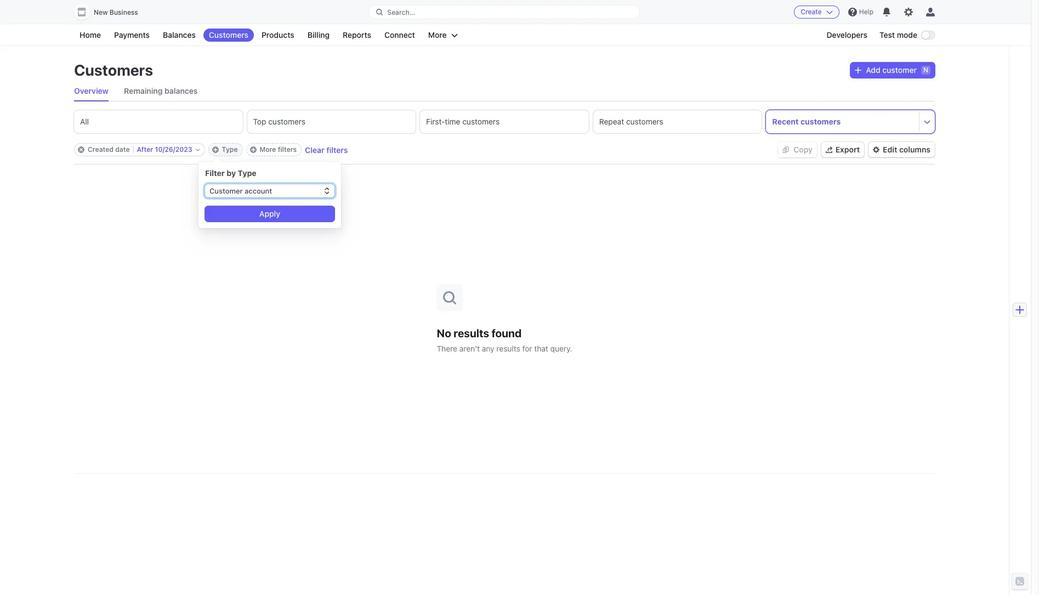 Task type: vqa. For each thing, say whether or not it's contained in the screenshot.
set up customer portal dropdown button at the top left of the page
no



Task type: describe. For each thing, give the bounding box(es) containing it.
test
[[880, 30, 895, 40]]

add customer
[[866, 65, 917, 75]]

billing link
[[302, 29, 335, 42]]

export
[[836, 145, 860, 154]]

billing
[[308, 30, 330, 40]]

there
[[437, 344, 458, 353]]

developers link
[[822, 29, 873, 42]]

created date
[[88, 145, 130, 154]]

top customers
[[253, 117, 306, 126]]

first-
[[426, 117, 445, 126]]

1 vertical spatial results
[[497, 344, 521, 353]]

customers for repeat customers
[[627, 117, 664, 126]]

columns
[[900, 145, 931, 154]]

no results found there aren't any results for that query.
[[437, 327, 573, 353]]

filters for clear filters
[[327, 145, 348, 154]]

repeat customers
[[600, 117, 664, 126]]

add
[[866, 65, 881, 75]]

2 customers from the left
[[463, 117, 500, 126]]

reports link
[[337, 29, 377, 42]]

more button
[[423, 29, 463, 42]]

first-time customers link
[[420, 110, 589, 133]]

that
[[535, 344, 549, 353]]

customers for top customers
[[268, 117, 306, 126]]

connect
[[385, 30, 415, 40]]

filters for more filters
[[278, 145, 297, 154]]

connect link
[[379, 29, 421, 42]]

home link
[[74, 29, 106, 42]]

n
[[924, 66, 929, 74]]

customers link
[[204, 29, 254, 42]]

all
[[80, 117, 89, 126]]

notifications image
[[883, 8, 892, 16]]

payments link
[[109, 29, 155, 42]]

time
[[445, 117, 461, 126]]

create
[[801, 8, 822, 16]]

new business
[[94, 8, 138, 16]]

home
[[80, 30, 101, 40]]

query.
[[551, 344, 573, 353]]

products link
[[256, 29, 300, 42]]

filter by type
[[205, 168, 257, 178]]

found
[[492, 327, 522, 339]]

add type image
[[212, 146, 219, 153]]

type inside clear filters toolbar
[[222, 145, 238, 154]]

copy button
[[779, 142, 817, 157]]

open overflow menu image
[[924, 118, 931, 125]]

remove created date image
[[78, 146, 84, 153]]

by
[[227, 168, 236, 178]]

aren't
[[460, 344, 480, 353]]

add more filters image
[[250, 146, 256, 153]]

clear filters
[[305, 145, 348, 154]]

top customers link
[[247, 110, 416, 133]]

mode
[[897, 30, 918, 40]]

more for more filters
[[260, 145, 276, 154]]

create button
[[795, 5, 840, 19]]

help
[[860, 8, 874, 16]]

created
[[88, 145, 114, 154]]

remaining balances
[[124, 86, 198, 95]]

reports
[[343, 30, 371, 40]]

search…
[[388, 8, 415, 16]]

apply
[[259, 209, 280, 218]]

no
[[437, 327, 451, 339]]

repeat
[[600, 117, 624, 126]]

1 vertical spatial type
[[238, 168, 257, 178]]

tab list containing all
[[74, 110, 935, 133]]

developers
[[827, 30, 868, 40]]

business
[[110, 8, 138, 16]]

recent
[[773, 117, 799, 126]]

customer
[[883, 65, 917, 75]]



Task type: locate. For each thing, give the bounding box(es) containing it.
more inside clear filters toolbar
[[260, 145, 276, 154]]

edit
[[883, 145, 898, 154]]

customers inside "link"
[[801, 117, 841, 126]]

1 horizontal spatial results
[[497, 344, 521, 353]]

1 tab list from the top
[[74, 81, 935, 102]]

after
[[137, 145, 153, 154]]

test mode
[[880, 30, 918, 40]]

more
[[428, 30, 447, 40], [260, 145, 276, 154]]

customers right repeat
[[627, 117, 664, 126]]

0 vertical spatial type
[[222, 145, 238, 154]]

Search… search field
[[370, 5, 640, 19]]

export button
[[822, 142, 865, 157]]

customers up overview
[[74, 61, 153, 79]]

10/26/2023
[[155, 145, 192, 154]]

2 tab list from the top
[[74, 110, 935, 133]]

0 vertical spatial results
[[454, 327, 489, 339]]

remaining
[[124, 86, 163, 95]]

overview link
[[74, 81, 109, 101]]

0 horizontal spatial results
[[454, 327, 489, 339]]

clear
[[305, 145, 325, 154]]

clear filters toolbar
[[74, 143, 348, 156]]

copy
[[794, 145, 813, 154]]

customers
[[209, 30, 249, 40], [74, 61, 153, 79]]

customers
[[268, 117, 306, 126], [463, 117, 500, 126], [627, 117, 664, 126], [801, 117, 841, 126]]

filters right clear
[[327, 145, 348, 154]]

remaining balances link
[[124, 81, 198, 101]]

filters
[[327, 145, 348, 154], [278, 145, 297, 154]]

more for more
[[428, 30, 447, 40]]

0 vertical spatial more
[[428, 30, 447, 40]]

more right connect
[[428, 30, 447, 40]]

customers right the time
[[463, 117, 500, 126]]

new
[[94, 8, 108, 16]]

balances
[[165, 86, 198, 95]]

payments
[[114, 30, 150, 40]]

1 vertical spatial tab list
[[74, 110, 935, 133]]

results down found
[[497, 344, 521, 353]]

recent customers link
[[767, 110, 920, 133]]

more right add more filters icon
[[260, 145, 276, 154]]

date
[[115, 145, 130, 154]]

1 horizontal spatial more
[[428, 30, 447, 40]]

customers left products
[[209, 30, 249, 40]]

all link
[[74, 110, 243, 133]]

recent customers
[[773, 117, 841, 126]]

Search… text field
[[370, 5, 640, 19]]

first-time customers
[[426, 117, 500, 126]]

svg image
[[783, 147, 790, 153]]

0 horizontal spatial filters
[[278, 145, 297, 154]]

0 horizontal spatial more
[[260, 145, 276, 154]]

balances
[[163, 30, 196, 40]]

overview
[[74, 86, 109, 95]]

1 horizontal spatial customers
[[209, 30, 249, 40]]

results up aren't
[[454, 327, 489, 339]]

new business button
[[74, 4, 149, 20]]

1 horizontal spatial filters
[[327, 145, 348, 154]]

customers up the copy
[[801, 117, 841, 126]]

1 vertical spatial customers
[[74, 61, 153, 79]]

3 customers from the left
[[627, 117, 664, 126]]

after 10/26/2023
[[137, 145, 192, 154]]

type
[[222, 145, 238, 154], [238, 168, 257, 178]]

4 customers from the left
[[801, 117, 841, 126]]

edit created date image
[[196, 148, 200, 152]]

0 horizontal spatial customers
[[74, 61, 153, 79]]

customers for recent customers
[[801, 117, 841, 126]]

edit columns
[[883, 145, 931, 154]]

0 vertical spatial tab list
[[74, 81, 935, 102]]

customers inside 'link'
[[209, 30, 249, 40]]

customers right top
[[268, 117, 306, 126]]

1 vertical spatial more
[[260, 145, 276, 154]]

tab list
[[74, 81, 935, 102], [74, 110, 935, 133]]

0 vertical spatial customers
[[209, 30, 249, 40]]

1 customers from the left
[[268, 117, 306, 126]]

products
[[262, 30, 294, 40]]

top
[[253, 117, 266, 126]]

more inside button
[[428, 30, 447, 40]]

results
[[454, 327, 489, 339], [497, 344, 521, 353]]

filters left clear
[[278, 145, 297, 154]]

edit columns button
[[869, 142, 935, 157]]

for
[[523, 344, 532, 353]]

balances link
[[158, 29, 201, 42]]

apply button
[[205, 206, 335, 222]]

filter
[[205, 168, 225, 178]]

type right add type icon
[[222, 145, 238, 154]]

type right by
[[238, 168, 257, 178]]

svg image
[[855, 67, 862, 74]]

repeat customers link
[[594, 110, 762, 133]]

more filters
[[260, 145, 297, 154]]

clear filters button
[[305, 145, 348, 154]]

help button
[[844, 3, 878, 21]]

any
[[482, 344, 495, 353]]

tab list containing overview
[[74, 81, 935, 102]]



